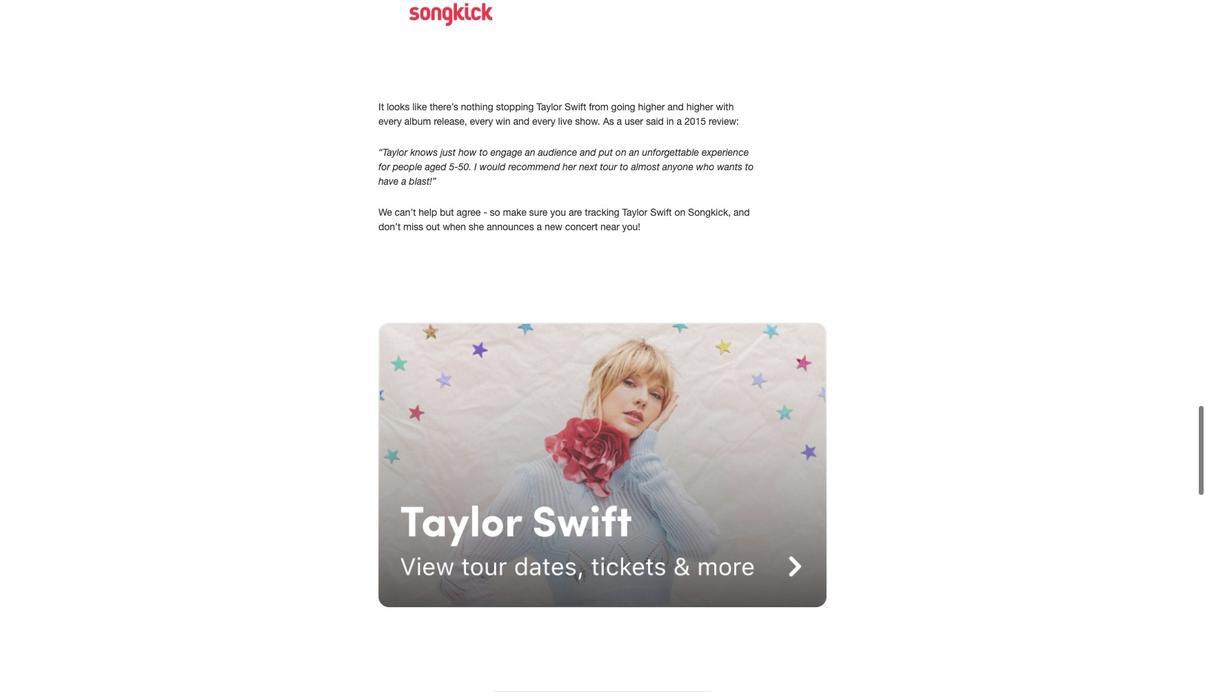 Task type: locate. For each thing, give the bounding box(es) containing it.
swift down the almost
[[651, 207, 672, 218]]

1 horizontal spatial every
[[470, 116, 493, 127]]

put
[[599, 147, 613, 158]]

0 horizontal spatial on
[[616, 147, 627, 158]]

0 horizontal spatial taylor
[[537, 101, 562, 112]]

to right wants
[[746, 161, 754, 172]]

and up next
[[580, 147, 596, 158]]

to right how
[[480, 147, 488, 158]]

you!
[[623, 221, 641, 232]]

higher
[[638, 101, 665, 112], [687, 101, 714, 112]]

for
[[379, 161, 390, 172]]

a left new
[[537, 221, 542, 232]]

0 vertical spatial swift
[[565, 101, 587, 112]]

album
[[405, 116, 431, 127]]

1 higher from the left
[[638, 101, 665, 112]]

0 horizontal spatial higher
[[638, 101, 665, 112]]

have
[[379, 176, 399, 187]]

1 vertical spatial on
[[675, 207, 686, 218]]

1 horizontal spatial to
[[620, 161, 629, 172]]

0 horizontal spatial every
[[379, 116, 402, 127]]

and inside the we can't help but agree - so make sure you are tracking taylor swift on songkick, and don't miss out when she announces a new concert near you!
[[734, 207, 750, 218]]

would
[[480, 161, 506, 172]]

knows
[[411, 147, 438, 158]]

taylor
[[537, 101, 562, 112], [623, 207, 648, 218]]

release,
[[434, 116, 467, 127]]

engage
[[491, 147, 523, 158]]

5-
[[449, 161, 458, 172]]

said
[[646, 116, 664, 127]]

1 vertical spatial swift
[[651, 207, 672, 218]]

0 horizontal spatial an
[[525, 147, 536, 158]]

audience
[[538, 147, 578, 158]]

taylor up you!
[[623, 207, 648, 218]]

going
[[612, 101, 636, 112]]

taylor up live at top left
[[537, 101, 562, 112]]

1 horizontal spatial on
[[675, 207, 686, 218]]

experience
[[702, 147, 749, 158]]

from
[[589, 101, 609, 112]]

on right put at top
[[616, 147, 627, 158]]

every down looks
[[379, 116, 402, 127]]

a
[[617, 116, 622, 127], [677, 116, 682, 127], [402, 176, 407, 187], [537, 221, 542, 232]]

0 vertical spatial on
[[616, 147, 627, 158]]

tracking
[[585, 207, 620, 218]]

1 vertical spatial taylor
[[623, 207, 648, 218]]

on inside the we can't help but agree - so make sure you are tracking taylor swift on songkick, and don't miss out when she announces a new concert near you!
[[675, 207, 686, 218]]

an
[[525, 147, 536, 158], [629, 147, 640, 158]]

0 horizontal spatial swift
[[565, 101, 587, 112]]

0 vertical spatial taylor
[[537, 101, 562, 112]]

higher up said on the right of the page
[[638, 101, 665, 112]]

near
[[601, 221, 620, 232]]

an up the 'recommend'
[[525, 147, 536, 158]]

swift
[[565, 101, 587, 112], [651, 207, 672, 218]]

we
[[379, 207, 392, 218]]

1 horizontal spatial higher
[[687, 101, 714, 112]]

every
[[379, 116, 402, 127], [470, 116, 493, 127], [533, 116, 556, 127]]

people
[[393, 161, 423, 172]]

every down nothing
[[470, 116, 493, 127]]

and right songkick,
[[734, 207, 750, 218]]

and inside "taylor knows just how to engage an audience and put on an unforgettable experience for people aged 5-50. i would recommend her next tour to almost anyone who wants to have a blast!"
[[580, 147, 596, 158]]

to right tour
[[620, 161, 629, 172]]

1 horizontal spatial an
[[629, 147, 640, 158]]

a right "as"
[[617, 116, 622, 127]]

sure
[[529, 207, 548, 218]]

it looks like there's nothing stopping taylor swift from going higher and higher with every album release, every win and every live show. as a user said in a 2015 review:
[[379, 101, 739, 127]]

user
[[625, 116, 644, 127]]

stopping
[[496, 101, 534, 112]]

higher up 2015
[[687, 101, 714, 112]]

aged
[[425, 161, 447, 172]]

every left live at top left
[[533, 116, 556, 127]]

2 horizontal spatial every
[[533, 116, 556, 127]]

1 horizontal spatial taylor
[[623, 207, 648, 218]]

a inside the we can't help but agree - so make sure you are tracking taylor swift on songkick, and don't miss out when she announces a new concert near you!
[[537, 221, 542, 232]]

and
[[668, 101, 684, 112], [514, 116, 530, 127], [580, 147, 596, 158], [734, 207, 750, 218]]

"taylor knows just how to engage an audience and put on an unforgettable experience for people aged 5-50. i would recommend her next tour to almost anyone who wants to have a blast!"
[[379, 147, 754, 187]]

blast!"
[[409, 176, 436, 187]]

on
[[616, 147, 627, 158], [675, 207, 686, 218]]

an up the almost
[[629, 147, 640, 158]]

swift up live at top left
[[565, 101, 587, 112]]

to
[[480, 147, 488, 158], [620, 161, 629, 172], [746, 161, 754, 172]]

announces
[[487, 221, 534, 232]]

can't
[[395, 207, 416, 218]]

miss
[[404, 221, 424, 232]]

a down people
[[402, 176, 407, 187]]

1 horizontal spatial swift
[[651, 207, 672, 218]]

on left songkick,
[[675, 207, 686, 218]]

review:
[[709, 116, 739, 127]]

2015
[[685, 116, 706, 127]]

2 an from the left
[[629, 147, 640, 158]]

and down stopping
[[514, 116, 530, 127]]

2 horizontal spatial to
[[746, 161, 754, 172]]

show.
[[575, 116, 601, 127]]



Task type: vqa. For each thing, say whether or not it's contained in the screenshot.
your at the bottom of page
no



Task type: describe. For each thing, give the bounding box(es) containing it.
agree
[[457, 207, 481, 218]]

and up in
[[668, 101, 684, 112]]

swift inside it looks like there's nothing stopping taylor swift from going higher and higher with every album release, every win and every live show. as a user said in a 2015 review:
[[565, 101, 587, 112]]

looks
[[387, 101, 410, 112]]

1 every from the left
[[379, 116, 402, 127]]

she
[[469, 221, 484, 232]]

wants
[[717, 161, 743, 172]]

-
[[484, 207, 487, 218]]

her
[[563, 161, 577, 172]]

it
[[379, 101, 384, 112]]

on inside "taylor knows just how to engage an audience and put on an unforgettable experience for people aged 5-50. i would recommend her next tour to almost anyone who wants to have a blast!"
[[616, 147, 627, 158]]

next
[[579, 161, 598, 172]]

taylor inside it looks like there's nothing stopping taylor swift from going higher and higher with every album release, every win and every live show. as a user said in a 2015 review:
[[537, 101, 562, 112]]

swift inside the we can't help but agree - so make sure you are tracking taylor swift on songkick, and don't miss out when she announces a new concert near you!
[[651, 207, 672, 218]]

there's
[[430, 101, 458, 112]]

anyone
[[663, 161, 694, 172]]

in
[[667, 116, 674, 127]]

tour
[[600, 161, 618, 172]]

out
[[426, 221, 440, 232]]

help
[[419, 207, 437, 218]]

as
[[603, 116, 614, 127]]

like
[[413, 101, 427, 112]]

0 horizontal spatial to
[[480, 147, 488, 158]]

so
[[490, 207, 501, 218]]

i
[[475, 161, 477, 172]]

win
[[496, 116, 511, 127]]

songkick,
[[688, 207, 731, 218]]

recommend
[[509, 161, 560, 172]]

make
[[503, 207, 527, 218]]

nothing
[[461, 101, 494, 112]]

a inside "taylor knows just how to engage an audience and put on an unforgettable experience for people aged 5-50. i would recommend her next tour to almost anyone who wants to have a blast!"
[[402, 176, 407, 187]]

with
[[716, 101, 734, 112]]

we can't help but agree - so make sure you are tracking taylor swift on songkick, and don't miss out when she announces a new concert near you!
[[379, 207, 750, 232]]

2 higher from the left
[[687, 101, 714, 112]]

taylor inside the we can't help but agree - so make sure you are tracking taylor swift on songkick, and don't miss out when she announces a new concert near you!
[[623, 207, 648, 218]]

almost
[[631, 161, 660, 172]]

"taylor
[[379, 147, 408, 158]]

3 every from the left
[[533, 116, 556, 127]]

but
[[440, 207, 454, 218]]

50.
[[458, 161, 472, 172]]

just
[[441, 147, 456, 158]]

1 an from the left
[[525, 147, 536, 158]]

are
[[569, 207, 582, 218]]

concert
[[565, 221, 598, 232]]

unforgettable
[[643, 147, 700, 158]]

when
[[443, 221, 466, 232]]

who
[[697, 161, 715, 172]]

2 every from the left
[[470, 116, 493, 127]]

live
[[558, 116, 573, 127]]

a right in
[[677, 116, 682, 127]]

don't
[[379, 221, 401, 232]]

new
[[545, 221, 563, 232]]

you
[[551, 207, 566, 218]]

how
[[459, 147, 477, 158]]



